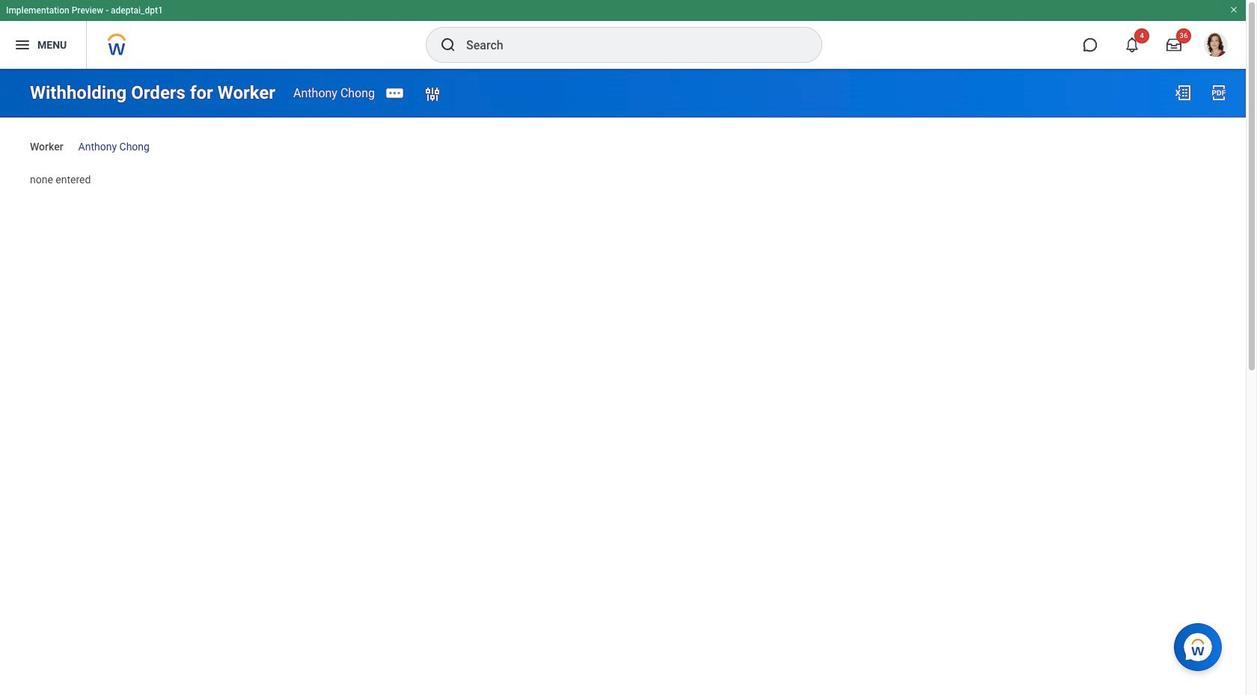 Task type: vqa. For each thing, say whether or not it's contained in the screenshot.
-
no



Task type: describe. For each thing, give the bounding box(es) containing it.
Search Workday  search field
[[466, 28, 791, 61]]

search image
[[440, 36, 457, 54]]

view printable version (pdf) image
[[1211, 84, 1229, 102]]

export to excel image
[[1175, 84, 1193, 102]]



Task type: locate. For each thing, give the bounding box(es) containing it.
main content
[[0, 69, 1247, 200]]

banner
[[0, 0, 1247, 69]]

profile logan mcneil image
[[1205, 33, 1229, 60]]

change selection image
[[424, 86, 442, 104]]

close environment banner image
[[1230, 5, 1239, 14]]

notifications large image
[[1125, 37, 1140, 52]]

inbox large image
[[1167, 37, 1182, 52]]

justify image
[[13, 36, 31, 54]]



